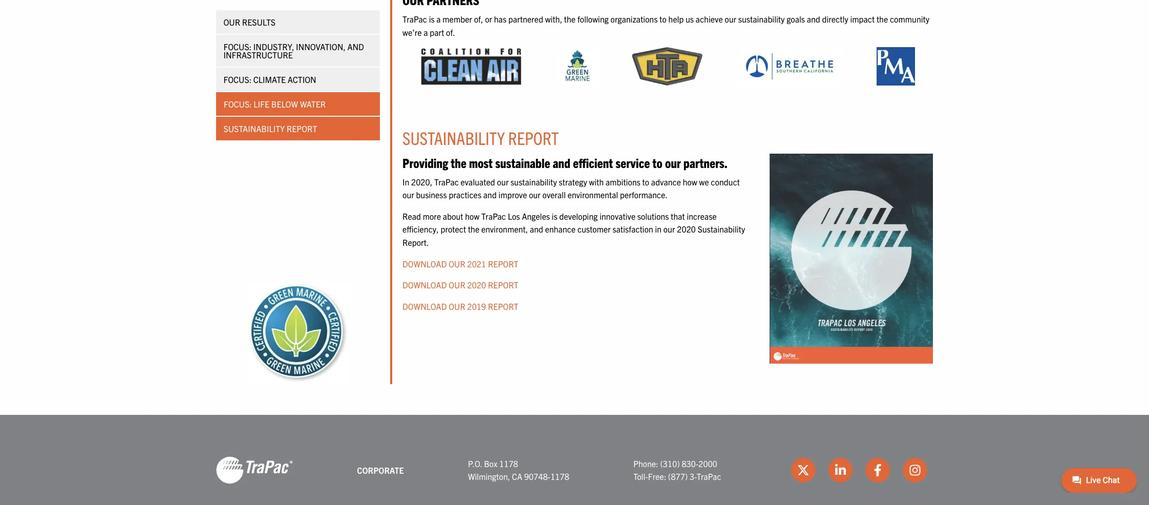 Task type: vqa. For each thing, say whether or not it's contained in the screenshot.
1178 to the bottom
yes



Task type: locate. For each thing, give the bounding box(es) containing it.
to inside in 2020, trapac evaluated our sustainability strategy with ambitions to advance how we conduct our business practices and improve our overall environmental performance.
[[643, 177, 650, 187]]

focus: climate action
[[224, 74, 317, 85]]

the right protect
[[468, 224, 480, 234]]

0 vertical spatial 2020
[[677, 224, 696, 234]]

1 horizontal spatial is
[[552, 211, 558, 221]]

our right in
[[664, 224, 675, 234]]

report for download our 2019 report
[[488, 301, 519, 311]]

download our 2021 report
[[403, 258, 519, 269]]

0 horizontal spatial a
[[424, 27, 428, 37]]

3 focus: from the top
[[224, 99, 252, 109]]

us
[[686, 14, 694, 24]]

customer
[[578, 224, 611, 234]]

0 vertical spatial a
[[437, 14, 441, 24]]

that
[[671, 211, 685, 221]]

sustainability down life
[[224, 123, 285, 134]]

download our 2021 report link
[[403, 258, 519, 269]]

0 horizontal spatial how
[[465, 211, 480, 221]]

focus: left life
[[224, 99, 252, 109]]

0 vertical spatial focus:
[[224, 41, 252, 52]]

1 vertical spatial is
[[552, 211, 558, 221]]

1178 up ca
[[499, 458, 518, 469]]

2 focus: from the top
[[224, 74, 252, 85]]

our right achieve on the right
[[725, 14, 737, 24]]

the right impact
[[877, 14, 888, 24]]

2020 down that
[[677, 224, 696, 234]]

sustainability inside in 2020, trapac evaluated our sustainability strategy with ambitions to advance how we conduct our business practices and improve our overall environmental performance.
[[511, 177, 557, 187]]

1 focus: from the top
[[224, 41, 252, 52]]

wilmington,
[[468, 472, 510, 482]]

download down report.
[[403, 258, 447, 269]]

sustainability up most
[[403, 127, 505, 149]]

our for download our 2021 report
[[449, 258, 466, 269]]

a up the part
[[437, 14, 441, 24]]

below
[[271, 99, 298, 109]]

and
[[807, 14, 821, 24], [553, 154, 571, 170], [483, 190, 497, 200], [530, 224, 543, 234]]

efficiency,
[[403, 224, 439, 234]]

1 horizontal spatial 1178
[[551, 472, 569, 482]]

sustainability down sustainable
[[511, 177, 557, 187]]

part
[[430, 27, 444, 37]]

and down 'angeles'
[[530, 224, 543, 234]]

1 vertical spatial 1178
[[551, 472, 569, 482]]

our results link
[[216, 10, 380, 34]]

1 vertical spatial to
[[653, 154, 663, 170]]

2021
[[467, 258, 486, 269]]

download for download our 2020 report
[[403, 280, 447, 290]]

advance
[[651, 177, 681, 187]]

sustainability left goals
[[739, 14, 785, 24]]

0 horizontal spatial sustainability
[[511, 177, 557, 187]]

sustainability report down focus: life below water
[[224, 123, 318, 134]]

0 horizontal spatial 2020
[[467, 280, 486, 290]]

focus: for focus: life below water
[[224, 99, 252, 109]]

2 vertical spatial to
[[643, 177, 650, 187]]

3-
[[690, 472, 697, 482]]

trapac up environment,
[[482, 211, 506, 221]]

1 horizontal spatial a
[[437, 14, 441, 24]]

2020
[[677, 224, 696, 234], [467, 280, 486, 290]]

to inside trapac is a member of, or has partnered with, the following organizations to help us achieve our sustainability goals and directly impact the community we're a part of.
[[660, 14, 667, 24]]

box
[[484, 458, 498, 469]]

is up the part
[[429, 14, 435, 24]]

download our 2019 report link
[[403, 301, 519, 311]]

sustainability report link
[[216, 117, 380, 140]]

practices
[[449, 190, 482, 200]]

830-
[[682, 458, 699, 469]]

focus: left climate
[[224, 74, 252, 85]]

of.
[[446, 27, 455, 37]]

our down download our 2021 report
[[449, 280, 466, 290]]

in
[[655, 224, 662, 234]]

2 vertical spatial download
[[403, 301, 447, 311]]

0 horizontal spatial is
[[429, 14, 435, 24]]

0 horizontal spatial 1178
[[499, 458, 518, 469]]

the
[[564, 14, 576, 24], [877, 14, 888, 24], [451, 154, 467, 170], [468, 224, 480, 234]]

our for download our 2019 report
[[449, 301, 466, 311]]

improve
[[499, 190, 527, 200]]

to up 'performance.'
[[643, 177, 650, 187]]

how
[[683, 177, 698, 187], [465, 211, 480, 221]]

1 horizontal spatial 2020
[[677, 224, 696, 234]]

our left results
[[224, 17, 241, 27]]

developing
[[560, 211, 598, 221]]

and right goals
[[807, 14, 821, 24]]

focus: down our results
[[224, 41, 252, 52]]

trapac up business
[[434, 177, 459, 187]]

report for download our 2021 report
[[488, 258, 519, 269]]

3 download from the top
[[403, 301, 447, 311]]

trapac inside phone: (310) 830-2000 toll-free: (877) 3-trapac
[[697, 472, 722, 482]]

2020 inside read more about how trapac los angeles is developing innovative solutions that increase efficiency, protect the environment, and enhance customer satisfaction in our 2020 sustainability report.
[[677, 224, 696, 234]]

trapac
[[403, 14, 427, 24], [434, 177, 459, 187], [482, 211, 506, 221], [697, 472, 722, 482]]

impact
[[851, 14, 875, 24]]

more
[[423, 211, 441, 221]]

sustainability report
[[224, 123, 318, 134], [403, 127, 559, 149]]

2020 up '2019'
[[467, 280, 486, 290]]

download our 2020 report
[[403, 280, 519, 290]]

1 vertical spatial 2020
[[467, 280, 486, 290]]

the left most
[[451, 154, 467, 170]]

2000
[[699, 458, 718, 469]]

1 horizontal spatial sustainability
[[739, 14, 785, 24]]

our left 2021
[[449, 258, 466, 269]]

footer containing p.o. box 1178
[[0, 415, 1150, 505]]

2 vertical spatial focus:
[[224, 99, 252, 109]]

is
[[429, 14, 435, 24], [552, 211, 558, 221]]

focus: for focus: climate action
[[224, 74, 252, 85]]

2019
[[467, 301, 486, 311]]

2 download from the top
[[403, 280, 447, 290]]

report right '2019'
[[488, 301, 519, 311]]

footer
[[0, 415, 1150, 505]]

1 vertical spatial focus:
[[224, 74, 252, 85]]

in 2020, trapac evaluated our sustainability strategy with ambitions to advance how we conduct our business practices and improve our overall environmental performance.
[[403, 177, 740, 200]]

0 horizontal spatial sustainability report
[[224, 123, 318, 134]]

our
[[725, 14, 737, 24], [665, 154, 681, 170], [497, 177, 509, 187], [403, 190, 414, 200], [529, 190, 541, 200], [664, 224, 675, 234]]

(877)
[[668, 472, 688, 482]]

trapac down 2000
[[697, 472, 722, 482]]

(310)
[[660, 458, 680, 469]]

download up download our 2019 report link
[[403, 280, 447, 290]]

1 download from the top
[[403, 258, 447, 269]]

how right about
[[465, 211, 480, 221]]

sustainability
[[224, 123, 285, 134], [403, 127, 505, 149]]

our left '2019'
[[449, 301, 466, 311]]

focus: for focus: industry, innovation, and infrastructure
[[224, 41, 252, 52]]

a left the part
[[424, 27, 428, 37]]

providing
[[403, 154, 448, 170]]

how left we
[[683, 177, 698, 187]]

1 vertical spatial download
[[403, 280, 447, 290]]

download our 2020 report link
[[403, 280, 519, 290]]

1 vertical spatial a
[[424, 27, 428, 37]]

download for download our 2019 report
[[403, 301, 447, 311]]

1178 right ca
[[551, 472, 569, 482]]

community
[[890, 14, 930, 24]]

0 vertical spatial is
[[429, 14, 435, 24]]

our
[[224, 17, 241, 27], [449, 258, 466, 269], [449, 280, 466, 290], [449, 301, 466, 311]]

0 horizontal spatial sustainability
[[224, 123, 285, 134]]

0 vertical spatial how
[[683, 177, 698, 187]]

0 vertical spatial sustainability
[[739, 14, 785, 24]]

to left help
[[660, 14, 667, 24]]

partners.
[[684, 154, 728, 170]]

focus: inside focus: industry, innovation, and infrastructure
[[224, 41, 252, 52]]

0 vertical spatial to
[[660, 14, 667, 24]]

to
[[660, 14, 667, 24], [653, 154, 663, 170], [643, 177, 650, 187]]

download for download our 2021 report
[[403, 258, 447, 269]]

a
[[437, 14, 441, 24], [424, 27, 428, 37]]

report up download our 2019 report link
[[488, 280, 519, 290]]

and down evaluated
[[483, 190, 497, 200]]

1 vertical spatial sustainability
[[511, 177, 557, 187]]

download
[[403, 258, 447, 269], [403, 280, 447, 290], [403, 301, 447, 311]]

organizations
[[611, 14, 658, 24]]

is up enhance
[[552, 211, 558, 221]]

focus: climate action link
[[216, 68, 380, 91]]

2020,
[[411, 177, 432, 187]]

sustainability report up most
[[403, 127, 559, 149]]

1178
[[499, 458, 518, 469], [551, 472, 569, 482]]

0 vertical spatial download
[[403, 258, 447, 269]]

our down in
[[403, 190, 414, 200]]

90748-
[[524, 472, 551, 482]]

trapac is a member of, or has partnered with, the following organizations to help us achieve our sustainability goals and directly impact the community we're a part of.
[[403, 14, 930, 37]]

strategy
[[559, 177, 587, 187]]

0 vertical spatial 1178
[[499, 458, 518, 469]]

partnered
[[509, 14, 543, 24]]

ambitions
[[606, 177, 641, 187]]

download down download our 2020 report link
[[403, 301, 447, 311]]

achieve
[[696, 14, 723, 24]]

report right 2021
[[488, 258, 519, 269]]

to up 'advance'
[[653, 154, 663, 170]]

trapac up we're on the top of the page
[[403, 14, 427, 24]]

1 horizontal spatial how
[[683, 177, 698, 187]]

1 vertical spatial how
[[465, 211, 480, 221]]

focus:
[[224, 41, 252, 52], [224, 74, 252, 85], [224, 99, 252, 109]]



Task type: describe. For each thing, give the bounding box(es) containing it.
1 horizontal spatial sustainability
[[403, 127, 505, 149]]

trapac inside in 2020, trapac evaluated our sustainability strategy with ambitions to advance how we conduct our business practices and improve our overall environmental performance.
[[434, 177, 459, 187]]

providing the most sustainable and efficient service to our partners.
[[403, 154, 728, 170]]

trapac inside trapac is a member of, or has partnered with, the following organizations to help us achieve our sustainability goals and directly impact the community we're a part of.
[[403, 14, 427, 24]]

corporate image
[[216, 456, 293, 485]]

download our 2019 report
[[403, 301, 519, 311]]

most
[[469, 154, 493, 170]]

conduct
[[711, 177, 740, 187]]

the inside read more about how trapac los angeles is developing innovative solutions that increase efficiency, protect the environment, and enhance customer satisfaction in our 2020 sustainability report.
[[468, 224, 480, 234]]

innovative
[[600, 211, 636, 221]]

solutions
[[638, 211, 669, 221]]

we're
[[403, 27, 422, 37]]

service
[[616, 154, 650, 170]]

the right with, at the top
[[564, 14, 576, 24]]

is inside trapac is a member of, or has partnered with, the following organizations to help us achieve our sustainability goals and directly impact the community we're a part of.
[[429, 14, 435, 24]]

goals
[[787, 14, 805, 24]]

how inside read more about how trapac los angeles is developing innovative solutions that increase efficiency, protect the environment, and enhance customer satisfaction in our 2020 sustainability report.
[[465, 211, 480, 221]]

satisfaction
[[613, 224, 653, 234]]

increase
[[687, 211, 717, 221]]

environmental
[[568, 190, 618, 200]]

focus: life below water link
[[216, 92, 380, 116]]

phone: (310) 830-2000 toll-free: (877) 3-trapac
[[634, 458, 722, 482]]

our left the overall
[[529, 190, 541, 200]]

and
[[348, 41, 364, 52]]

report for download our 2020 report
[[488, 280, 519, 290]]

sustainable
[[495, 154, 550, 170]]

help
[[669, 14, 684, 24]]

our up 'advance'
[[665, 154, 681, 170]]

and inside in 2020, trapac evaluated our sustainability strategy with ambitions to advance how we conduct our business practices and improve our overall environmental performance.
[[483, 190, 497, 200]]

about
[[443, 211, 463, 221]]

protect
[[441, 224, 466, 234]]

industry,
[[254, 41, 295, 52]]

is inside read more about how trapac los angeles is developing innovative solutions that increase efficiency, protect the environment, and enhance customer satisfaction in our 2020 sustainability report.
[[552, 211, 558, 221]]

focus: life below water
[[224, 99, 326, 109]]

1 horizontal spatial sustainability report
[[403, 127, 559, 149]]

our up improve
[[497, 177, 509, 187]]

climate
[[254, 74, 286, 85]]

business
[[416, 190, 447, 200]]

performance.
[[620, 190, 668, 200]]

our inside read more about how trapac los angeles is developing innovative solutions that increase efficiency, protect the environment, and enhance customer satisfaction in our 2020 sustainability report.
[[664, 224, 675, 234]]

or
[[485, 14, 492, 24]]

our inside trapac is a member of, or has partnered with, the following organizations to help us achieve our sustainability goals and directly impact the community we're a part of.
[[725, 14, 737, 24]]

and inside trapac is a member of, or has partnered with, the following organizations to help us achieve our sustainability goals and directly impact the community we're a part of.
[[807, 14, 821, 24]]

enhance
[[545, 224, 576, 234]]

sustainability
[[698, 224, 745, 234]]

free:
[[648, 472, 667, 482]]

focus: industry, innovation, and infrastructure link
[[216, 35, 380, 67]]

water
[[300, 99, 326, 109]]

phone:
[[634, 458, 659, 469]]

results
[[242, 17, 276, 27]]

and up strategy
[[553, 154, 571, 170]]

member
[[443, 14, 472, 24]]

focus: industry, innovation, and infrastructure
[[224, 41, 364, 60]]

how inside in 2020, trapac evaluated our sustainability strategy with ambitions to advance how we conduct our business practices and improve our overall environmental performance.
[[683, 177, 698, 187]]

life
[[254, 99, 270, 109]]

report down focus: life below water link
[[287, 123, 318, 134]]

evaluated
[[461, 177, 495, 187]]

we
[[699, 177, 709, 187]]

corporate
[[357, 465, 404, 475]]

our results
[[224, 17, 276, 27]]

read more about how trapac los angeles is developing innovative solutions that increase efficiency, protect the environment, and enhance customer satisfaction in our 2020 sustainability report.
[[403, 211, 745, 247]]

directly
[[822, 14, 849, 24]]

toll-
[[634, 472, 648, 482]]

has
[[494, 14, 507, 24]]

ca
[[512, 472, 523, 482]]

with,
[[545, 14, 562, 24]]

following
[[578, 14, 609, 24]]

of,
[[474, 14, 483, 24]]

innovation,
[[296, 41, 346, 52]]

los
[[508, 211, 520, 221]]

our for download our 2020 report
[[449, 280, 466, 290]]

angeles
[[522, 211, 550, 221]]

in
[[403, 177, 409, 187]]

overall
[[543, 190, 566, 200]]

report.
[[403, 237, 429, 247]]

read
[[403, 211, 421, 221]]

report up sustainable
[[508, 127, 559, 149]]

efficient
[[573, 154, 613, 170]]

with
[[589, 177, 604, 187]]

infrastructure
[[224, 50, 293, 60]]

environment,
[[482, 224, 528, 234]]

action
[[288, 74, 317, 85]]

and inside read more about how trapac los angeles is developing innovative solutions that increase efficiency, protect the environment, and enhance customer satisfaction in our 2020 sustainability report.
[[530, 224, 543, 234]]

sustainability inside trapac is a member of, or has partnered with, the following organizations to help us achieve our sustainability goals and directly impact the community we're a part of.
[[739, 14, 785, 24]]

trapac inside read more about how trapac los angeles is developing innovative solutions that increase efficiency, protect the environment, and enhance customer satisfaction in our 2020 sustainability report.
[[482, 211, 506, 221]]

p.o.
[[468, 458, 482, 469]]

sustainability report inside 'sustainability report' link
[[224, 123, 318, 134]]



